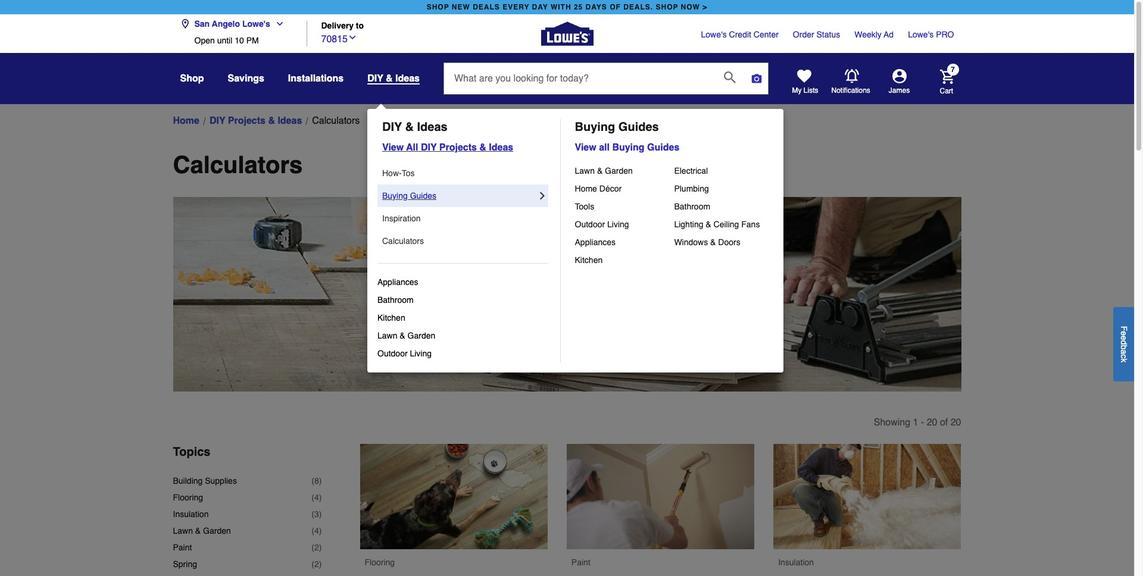 Task type: locate. For each thing, give the bounding box(es) containing it.
appliances for the bottom appliances link
[[377, 277, 418, 287]]

2 horizontal spatial garden
[[605, 166, 633, 176]]

( for lawn & garden
[[312, 526, 314, 536]]

savings
[[228, 73, 264, 84]]

status
[[817, 30, 840, 39]]

0 horizontal spatial kitchen
[[377, 313, 405, 323]]

outdoor living
[[575, 220, 629, 229], [377, 349, 432, 358]]

0 horizontal spatial view
[[382, 142, 404, 153]]

chevron down image
[[270, 19, 284, 29], [348, 32, 357, 42]]

buying guides down tos on the left top of page
[[382, 191, 436, 201]]

appliances link down the calculators "link" on the top left
[[377, 273, 548, 291]]

buying guides
[[575, 120, 659, 134], [382, 191, 436, 201]]

0 vertical spatial insulation
[[173, 510, 209, 519]]

1 ) from the top
[[319, 476, 322, 486]]

0 horizontal spatial appliances link
[[377, 273, 548, 291]]

view all diy projects & ideas link
[[377, 136, 513, 155]]

ideas
[[395, 73, 420, 84], [278, 116, 302, 126], [417, 120, 448, 134], [489, 142, 513, 153]]

2 vertical spatial calculators
[[382, 236, 424, 246]]

lowe's left credit on the top right of page
[[701, 30, 727, 39]]

2 horizontal spatial lawn & garden
[[575, 166, 633, 176]]

1 vertical spatial flooring
[[365, 558, 395, 568]]

1 vertical spatial projects
[[439, 142, 477, 153]]

order status
[[793, 30, 840, 39]]

)
[[319, 476, 322, 486], [319, 493, 322, 503], [319, 510, 322, 519], [319, 526, 322, 536], [319, 543, 322, 553], [319, 560, 322, 569]]

1 vertical spatial garden
[[408, 331, 435, 341]]

garden for the bottommost lawn & garden link
[[408, 331, 435, 341]]

1 horizontal spatial outdoor living
[[575, 220, 629, 229]]

1 horizontal spatial bathroom link
[[674, 198, 774, 216]]

my lists link
[[792, 69, 818, 95]]

all
[[599, 142, 610, 153]]

1 vertical spatial ( 4 )
[[312, 526, 322, 536]]

( 4 ) for lawn & garden
[[312, 526, 322, 536]]

( for building supplies
[[312, 476, 314, 486]]

0 horizontal spatial lowe's
[[242, 19, 270, 29]]

2 2 from the top
[[314, 560, 319, 569]]

0 vertical spatial living
[[607, 220, 629, 229]]

insulation
[[173, 510, 209, 519], [778, 558, 814, 568]]

8
[[314, 476, 319, 486]]

2 ( 4 ) from the top
[[312, 526, 322, 536]]

1 ( 2 ) from the top
[[312, 543, 322, 553]]

delivery
[[321, 21, 354, 31]]

7
[[951, 66, 955, 74]]

lawn & garden link
[[575, 162, 674, 180], [377, 327, 548, 345]]

1 vertical spatial chevron down image
[[348, 32, 357, 42]]

insulation link
[[774, 444, 961, 576]]

2 vertical spatial guides
[[410, 191, 436, 201]]

e up b
[[1119, 336, 1129, 340]]

1 horizontal spatial insulation
[[778, 558, 814, 568]]

0 vertical spatial paint
[[173, 543, 192, 553]]

kitchen link
[[575, 251, 674, 269], [377, 309, 548, 327]]

lawn
[[575, 166, 595, 176], [377, 331, 397, 341], [173, 526, 193, 536]]

1 vertical spatial guides
[[647, 142, 680, 153]]

shop button
[[180, 68, 204, 89]]

3 ( from the top
[[312, 510, 314, 519]]

1 horizontal spatial appliances link
[[575, 233, 674, 251]]

2 ) from the top
[[319, 493, 322, 503]]

lowe's for lowe's pro
[[908, 30, 934, 39]]

& inside diy projects & ideas link
[[268, 116, 275, 126]]

1 vertical spatial paint
[[572, 558, 591, 568]]

1 vertical spatial outdoor living
[[377, 349, 432, 358]]

0 vertical spatial ( 4 )
[[312, 493, 322, 503]]

1 ( 4 ) from the top
[[312, 493, 322, 503]]

flooring
[[173, 493, 203, 503], [365, 558, 395, 568]]

0 vertical spatial ( 2 )
[[312, 543, 322, 553]]

1 vertical spatial 2
[[314, 560, 319, 569]]

1 horizontal spatial lawn & garden link
[[575, 162, 674, 180]]

4
[[314, 493, 319, 503], [314, 526, 319, 536]]

1 4 from the top
[[314, 493, 319, 503]]

weekly ad link
[[855, 29, 894, 40]]

outdoor for outdoor living link to the bottom
[[377, 349, 408, 358]]

paint
[[173, 543, 192, 553], [572, 558, 591, 568]]

2 horizontal spatial calculators
[[382, 236, 424, 246]]

of
[[940, 417, 948, 428]]

outdoor living for the rightmost outdoor living link
[[575, 220, 629, 229]]

1 vertical spatial buying guides
[[382, 191, 436, 201]]

lawn & garden
[[575, 166, 633, 176], [377, 331, 435, 341], [173, 526, 231, 536]]

doors
[[718, 238, 741, 247]]

lowe's left pro
[[908, 30, 934, 39]]

5 ) from the top
[[319, 543, 322, 553]]

home décor
[[575, 184, 622, 194]]

2 ( 2 ) from the top
[[312, 560, 322, 569]]

shop left now
[[656, 3, 678, 11]]

lowe's home improvement logo image
[[541, 7, 593, 60]]

home link
[[173, 114, 199, 128]]

1 2 from the top
[[314, 543, 319, 553]]

6 ) from the top
[[319, 560, 322, 569]]

e up d
[[1119, 331, 1129, 336]]

( 4 ) up ( 3 )
[[312, 493, 322, 503]]

1 horizontal spatial home
[[575, 184, 597, 194]]

) for lawn & garden
[[319, 526, 322, 536]]

view left all
[[575, 142, 596, 153]]

buying right all
[[612, 142, 645, 153]]

& inside diy & ideas button
[[386, 73, 393, 84]]

0 horizontal spatial calculators
[[173, 151, 303, 179]]

shop new deals every day with 25 days of deals. shop now > link
[[424, 0, 710, 14]]

( 3 )
[[312, 510, 322, 519]]

pro
[[936, 30, 954, 39]]

0 horizontal spatial chevron down image
[[270, 19, 284, 29]]

view all buying guides
[[575, 142, 680, 153]]

0 horizontal spatial outdoor
[[377, 349, 408, 358]]

flooring inside 'link'
[[365, 558, 395, 568]]

0 vertical spatial garden
[[605, 166, 633, 176]]

view for buying
[[575, 142, 596, 153]]

4 ) from the top
[[319, 526, 322, 536]]

1 view from the left
[[382, 142, 404, 153]]

2 vertical spatial buying
[[382, 191, 408, 201]]

all
[[406, 142, 418, 153]]

a man spreading mortar on a subfloor before installing gray tile flooring. image
[[173, 197, 961, 392]]

chevron down image right angelo
[[270, 19, 284, 29]]

buying guides up "view all buying guides" link
[[575, 120, 659, 134]]

0 vertical spatial kitchen link
[[575, 251, 674, 269]]

10
[[235, 36, 244, 45]]

1 horizontal spatial garden
[[408, 331, 435, 341]]

1 vertical spatial lawn & garden link
[[377, 327, 548, 345]]

0 vertical spatial projects
[[228, 116, 266, 126]]

( for insulation
[[312, 510, 314, 519]]

installations
[[288, 73, 344, 84]]

0 vertical spatial calculators
[[312, 116, 360, 126]]

projects down the 'savings' at the top of the page
[[228, 116, 266, 126]]

20 right -
[[927, 417, 937, 428]]

1 horizontal spatial view
[[575, 142, 596, 153]]

0 horizontal spatial outdoor living link
[[377, 345, 548, 363]]

weekly ad
[[855, 30, 894, 39]]

0 vertical spatial guides
[[619, 120, 659, 134]]

4 down ( 3 )
[[314, 526, 319, 536]]

calculators down the "installations" button
[[312, 116, 360, 126]]

kitchen
[[575, 255, 603, 265], [377, 313, 405, 323]]

( 4 ) for flooring
[[312, 493, 322, 503]]

deals
[[473, 3, 500, 11]]

0 horizontal spatial 20
[[927, 417, 937, 428]]

guides up "view all buying guides" link
[[619, 120, 659, 134]]

calculators link
[[382, 232, 548, 250]]

living for the rightmost outdoor living link
[[607, 220, 629, 229]]

inspiration link
[[382, 210, 548, 227]]

deals.
[[623, 3, 653, 11]]

plumbing link
[[674, 180, 774, 198]]

( 8 )
[[312, 476, 322, 486]]

projects inside view all diy projects & ideas link
[[439, 142, 477, 153]]

view left 'all'
[[382, 142, 404, 153]]

savings button
[[228, 68, 264, 89]]

days
[[586, 3, 607, 11]]

1 horizontal spatial flooring
[[365, 558, 395, 568]]

order
[[793, 30, 814, 39]]

calculators down the inspiration at the top left
[[382, 236, 424, 246]]

lawn & garden for lawn & garden link to the top
[[575, 166, 633, 176]]

cart
[[940, 87, 953, 95]]

1 horizontal spatial calculators
[[312, 116, 360, 126]]

1 vertical spatial bathroom link
[[377, 291, 548, 309]]

0 horizontal spatial lawn & garden link
[[377, 327, 548, 345]]

4 ( from the top
[[312, 526, 314, 536]]

25
[[574, 3, 583, 11]]

1 vertical spatial bathroom
[[377, 295, 414, 305]]

bathroom link up the ceiling
[[674, 198, 774, 216]]

2 for paint
[[314, 543, 319, 553]]

0 vertical spatial outdoor living link
[[575, 216, 674, 233]]

shop left new
[[427, 3, 449, 11]]

fans
[[741, 220, 760, 229]]

my
[[792, 86, 802, 95]]

2 vertical spatial garden
[[203, 526, 231, 536]]

view all diy projects & ideas
[[382, 142, 513, 153]]

20 right of
[[951, 417, 961, 428]]

bathroom link down the calculators "link" on the top left
[[377, 291, 548, 309]]

0 vertical spatial bathroom
[[674, 202, 710, 211]]

0 horizontal spatial shop
[[427, 3, 449, 11]]

2 ( from the top
[[312, 493, 314, 503]]

appliances for the rightmost appliances link
[[575, 238, 616, 247]]

0 vertical spatial lawn
[[575, 166, 595, 176]]

windows & doors link
[[674, 233, 774, 251]]

0 vertical spatial chevron down image
[[270, 19, 284, 29]]

living
[[607, 220, 629, 229], [410, 349, 432, 358]]

1 horizontal spatial lawn & garden
[[377, 331, 435, 341]]

projects up how-tos link
[[439, 142, 477, 153]]

6 ( from the top
[[312, 560, 314, 569]]

0 vertical spatial outdoor
[[575, 220, 605, 229]]

3 ) from the top
[[319, 510, 322, 519]]

outdoor living for outdoor living link to the bottom
[[377, 349, 432, 358]]

calculators down diy projects & ideas
[[173, 151, 303, 179]]

calculators inside "link"
[[382, 236, 424, 246]]

1 vertical spatial home
[[575, 184, 597, 194]]

guides up electrical
[[647, 142, 680, 153]]

( for paint
[[312, 543, 314, 553]]

paint link
[[567, 444, 754, 576]]

0 horizontal spatial home
[[173, 116, 199, 126]]

1 vertical spatial 4
[[314, 526, 319, 536]]

1 horizontal spatial lowe's
[[701, 30, 727, 39]]

1 ( from the top
[[312, 476, 314, 486]]

1 horizontal spatial shop
[[656, 3, 678, 11]]

0 vertical spatial home
[[173, 116, 199, 126]]

buying down how-
[[382, 191, 408, 201]]

home up 'tools' in the top right of the page
[[575, 184, 597, 194]]

chevron down image down 'to' at the left of the page
[[348, 32, 357, 42]]

flooring link
[[360, 444, 548, 576]]

( 4 ) down ( 3 )
[[312, 526, 322, 536]]

1 horizontal spatial chevron down image
[[348, 32, 357, 42]]

now
[[681, 3, 700, 11]]

2 vertical spatial lawn
[[173, 526, 193, 536]]

0 horizontal spatial bathroom link
[[377, 291, 548, 309]]

view for diy
[[382, 142, 404, 153]]

a
[[1119, 350, 1129, 354]]

5 ( from the top
[[312, 543, 314, 553]]

outdoor
[[575, 220, 605, 229], [377, 349, 408, 358]]

credit
[[729, 30, 751, 39]]

shop
[[180, 73, 204, 84]]

1 horizontal spatial 20
[[951, 417, 961, 428]]

0 horizontal spatial appliances
[[377, 277, 418, 287]]

building supplies
[[173, 476, 237, 486]]

appliances link down tools link
[[575, 233, 674, 251]]

lawn for lawn & garden link to the top
[[575, 166, 595, 176]]

camera image
[[751, 73, 763, 85]]

0 vertical spatial appliances link
[[575, 233, 674, 251]]

( 2 )
[[312, 543, 322, 553], [312, 560, 322, 569]]

home down shop
[[173, 116, 199, 126]]

4 for lawn & garden
[[314, 526, 319, 536]]

0 vertical spatial lawn & garden
[[575, 166, 633, 176]]

4 for flooring
[[314, 493, 319, 503]]

buying up all
[[575, 120, 615, 134]]

2 view from the left
[[575, 142, 596, 153]]

how-tos link
[[382, 164, 548, 182]]

1 vertical spatial appliances
[[377, 277, 418, 287]]

0 vertical spatial 2
[[314, 543, 319, 553]]

calculators
[[312, 116, 360, 126], [173, 151, 303, 179], [382, 236, 424, 246]]

lowe's home improvement notification center image
[[845, 69, 859, 83]]

shop
[[427, 3, 449, 11], [656, 3, 678, 11]]

None search field
[[444, 63, 769, 106]]

bathroom link
[[674, 198, 774, 216], [377, 291, 548, 309]]

lowe's up the pm
[[242, 19, 270, 29]]

0 horizontal spatial lawn & garden
[[173, 526, 231, 536]]

0 vertical spatial outdoor living
[[575, 220, 629, 229]]

0 vertical spatial buying
[[575, 120, 615, 134]]

1 vertical spatial kitchen link
[[377, 309, 548, 327]]

1 horizontal spatial living
[[607, 220, 629, 229]]

a man using a machine to add blown-in insulation between the joists in an attic. image
[[774, 444, 961, 550]]

70815 button
[[321, 31, 357, 46]]

1 horizontal spatial kitchen link
[[575, 251, 674, 269]]

shop new deals every day with 25 days of deals. shop now >
[[427, 3, 708, 11]]

1 horizontal spatial outdoor
[[575, 220, 605, 229]]

2 horizontal spatial lowe's
[[908, 30, 934, 39]]

2 vertical spatial lawn & garden
[[173, 526, 231, 536]]

lawn for the bottommost lawn & garden link
[[377, 331, 397, 341]]

4 up ( 3 )
[[314, 493, 319, 503]]

bathroom
[[674, 202, 710, 211], [377, 295, 414, 305]]

1 horizontal spatial appliances
[[575, 238, 616, 247]]

home
[[173, 116, 199, 126], [575, 184, 597, 194]]

( for flooring
[[312, 493, 314, 503]]

& inside "windows & doors" link
[[710, 238, 716, 247]]

pm
[[246, 36, 259, 45]]

guides down tos on the left top of page
[[410, 191, 436, 201]]

view
[[382, 142, 404, 153], [575, 142, 596, 153]]

1 vertical spatial lawn
[[377, 331, 397, 341]]

calculators for the calculators "link" on the top left
[[382, 236, 424, 246]]

0 horizontal spatial projects
[[228, 116, 266, 126]]

2 4 from the top
[[314, 526, 319, 536]]

0 horizontal spatial insulation
[[173, 510, 209, 519]]



Task type: describe. For each thing, give the bounding box(es) containing it.
view all buying guides link
[[570, 136, 680, 155]]

1 horizontal spatial paint
[[572, 558, 591, 568]]

tos
[[402, 169, 415, 178]]

windows & doors
[[674, 238, 741, 247]]

until
[[217, 36, 232, 45]]

Search Query text field
[[444, 63, 714, 94]]

every
[[503, 3, 530, 11]]

2 20 from the left
[[951, 417, 961, 428]]

notifications
[[832, 86, 870, 95]]

2 shop from the left
[[656, 3, 678, 11]]

showing
[[874, 417, 910, 428]]

) for building supplies
[[319, 476, 322, 486]]

ceiling
[[714, 220, 739, 229]]

0 horizontal spatial buying guides
[[382, 191, 436, 201]]

1
[[913, 417, 918, 428]]

new
[[452, 3, 470, 11]]

location image
[[180, 19, 190, 29]]

2 e from the top
[[1119, 336, 1129, 340]]

to
[[356, 21, 364, 31]]

-
[[921, 417, 924, 428]]

3
[[314, 510, 319, 519]]

building
[[173, 476, 203, 486]]

c
[[1119, 354, 1129, 358]]

weekly
[[855, 30, 882, 39]]

a dog on a wood-look vinyl plank floor next to a food dish, a bowl with spilled water and a toy. image
[[360, 444, 548, 550]]

70815
[[321, 34, 348, 44]]

open until 10 pm
[[194, 36, 259, 45]]

) for insulation
[[319, 510, 322, 519]]

1 e from the top
[[1119, 331, 1129, 336]]

f
[[1119, 326, 1129, 331]]

lowe's credit center link
[[701, 29, 779, 40]]

lowe's home improvement cart image
[[940, 69, 954, 84]]

tools
[[575, 202, 594, 211]]

plumbing
[[674, 184, 709, 194]]

chevron down image inside san angelo lowe's button
[[270, 19, 284, 29]]

diy inside button
[[368, 73, 383, 84]]

diy projects & ideas
[[210, 116, 302, 126]]

lighting
[[674, 220, 703, 229]]

1 shop from the left
[[427, 3, 449, 11]]

lowe's home improvement lists image
[[797, 69, 811, 83]]

f e e d b a c k button
[[1113, 307, 1134, 381]]

k
[[1119, 358, 1129, 363]]

supplies
[[205, 476, 237, 486]]

outdoor for the rightmost outdoor living link
[[575, 220, 605, 229]]

& inside lighting & ceiling fans link
[[706, 220, 711, 229]]

chevron right image
[[536, 190, 548, 202]]

windows
[[674, 238, 708, 247]]

0 vertical spatial kitchen
[[575, 255, 603, 265]]

ad
[[884, 30, 894, 39]]

lighting & ceiling fans link
[[674, 216, 774, 233]]

buying guides link
[[382, 187, 536, 205]]

guides inside buying guides link
[[410, 191, 436, 201]]

( for spring
[[312, 560, 314, 569]]

) for flooring
[[319, 493, 322, 503]]

diy & ideas button
[[368, 73, 420, 85]]

1 horizontal spatial bathroom
[[674, 202, 710, 211]]

lawn & garden for the bottommost lawn & garden link
[[377, 331, 435, 341]]

( 2 ) for paint
[[312, 543, 322, 553]]

with
[[551, 3, 571, 11]]

home for home
[[173, 116, 199, 126]]

1 vertical spatial outdoor living link
[[377, 345, 548, 363]]

spring
[[173, 560, 197, 569]]

electrical link
[[674, 162, 774, 180]]

2 for spring
[[314, 560, 319, 569]]

0 vertical spatial buying guides
[[575, 120, 659, 134]]

0 vertical spatial diy & ideas
[[368, 73, 420, 84]]

b
[[1119, 345, 1129, 350]]

f e e d b a c k
[[1119, 326, 1129, 363]]

0 horizontal spatial paint
[[173, 543, 192, 553]]

1 horizontal spatial outdoor living link
[[575, 216, 674, 233]]

1 vertical spatial appliances link
[[377, 273, 548, 291]]

center
[[754, 30, 779, 39]]

( 2 ) for spring
[[312, 560, 322, 569]]

inspiration
[[382, 214, 421, 223]]

san angelo lowe's button
[[180, 12, 289, 36]]

1 vertical spatial insulation
[[778, 558, 814, 568]]

décor
[[599, 184, 622, 194]]

& inside view all diy projects & ideas link
[[480, 142, 486, 153]]

calculators for calculators button
[[312, 116, 360, 126]]

guides inside "view all buying guides" link
[[647, 142, 680, 153]]

0 horizontal spatial kitchen link
[[377, 309, 548, 327]]

1 vertical spatial buying
[[612, 142, 645, 153]]

1 vertical spatial kitchen
[[377, 313, 405, 323]]

d
[[1119, 340, 1129, 345]]

lists
[[804, 86, 818, 95]]

installations button
[[288, 68, 344, 89]]

ideas inside button
[[395, 73, 420, 84]]

garden for lawn & garden link to the top
[[605, 166, 633, 176]]

how-tos
[[382, 169, 415, 178]]

) for paint
[[319, 543, 322, 553]]

lowe's pro
[[908, 30, 954, 39]]

0 horizontal spatial garden
[[203, 526, 231, 536]]

san
[[194, 19, 210, 29]]

lowe's inside button
[[242, 19, 270, 29]]

0 vertical spatial lawn & garden link
[[575, 162, 674, 180]]

diy projects & ideas link
[[210, 114, 302, 128]]

tools link
[[575, 198, 674, 216]]

open
[[194, 36, 215, 45]]

>
[[703, 3, 708, 11]]

of
[[610, 3, 621, 11]]

electrical
[[674, 166, 708, 176]]

a man using a roller on an extension pole to paint a wall beige. image
[[567, 444, 754, 550]]

james
[[889, 86, 910, 95]]

home for home décor
[[575, 184, 597, 194]]

lowe's for lowe's credit center
[[701, 30, 727, 39]]

san angelo lowe's
[[194, 19, 270, 29]]

topics
[[173, 445, 210, 459]]

1 vertical spatial diy & ideas
[[382, 120, 448, 134]]

0 vertical spatial flooring
[[173, 493, 203, 503]]

1 vertical spatial calculators
[[173, 151, 303, 179]]

search image
[[724, 71, 736, 83]]

how-
[[382, 169, 402, 178]]

chevron down image inside 70815 button
[[348, 32, 357, 42]]

0 horizontal spatial lawn
[[173, 526, 193, 536]]

lighting & ceiling fans
[[674, 220, 760, 229]]

day
[[532, 3, 548, 11]]

) for spring
[[319, 560, 322, 569]]

calculators button
[[312, 114, 360, 128]]

living for outdoor living link to the bottom
[[410, 349, 432, 358]]

1 20 from the left
[[927, 417, 937, 428]]

showing 1 - 20 of 20
[[874, 417, 961, 428]]

projects inside diy projects & ideas link
[[228, 116, 266, 126]]

lowe's pro link
[[908, 29, 954, 40]]



Task type: vqa. For each thing, say whether or not it's contained in the screenshot.
Cal within 20 list item
no



